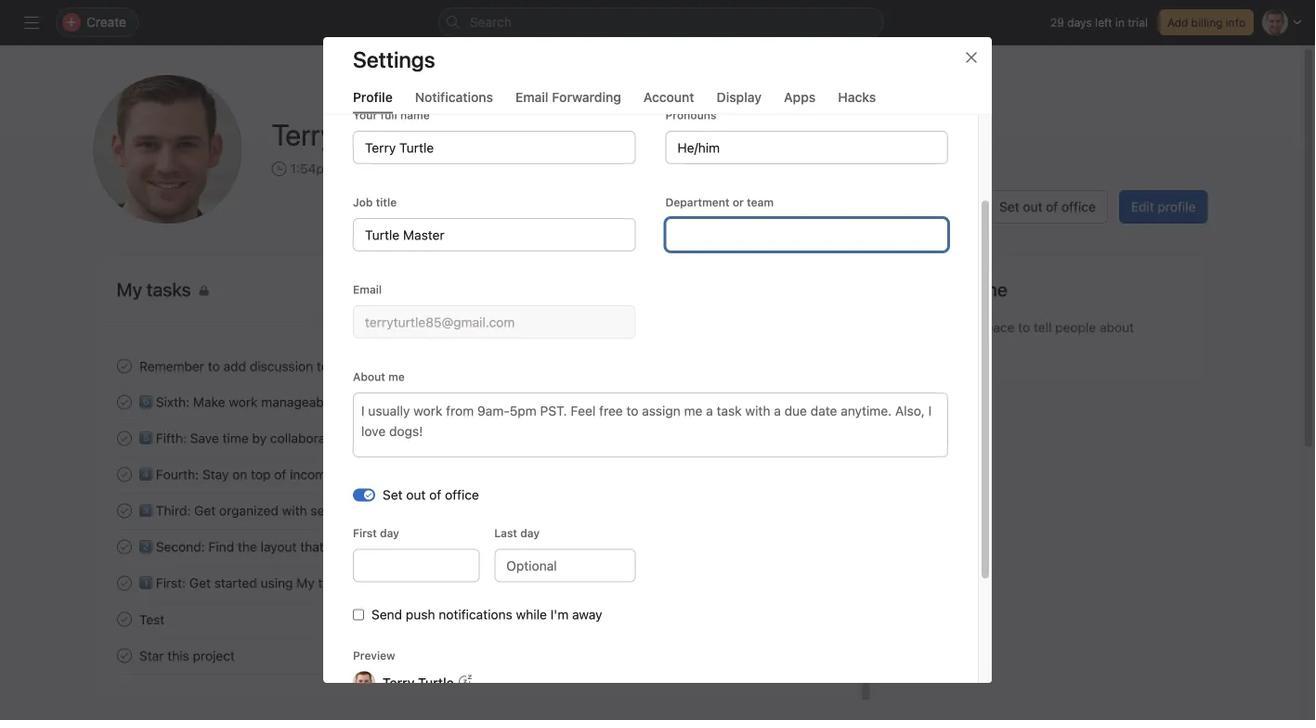 Task type: vqa. For each thing, say whether or not it's contained in the screenshot.


Task type: locate. For each thing, give the bounding box(es) containing it.
1 vertical spatial out
[[406, 488, 426, 503]]

0 horizontal spatial tt
[[137, 119, 198, 180]]

1 vertical spatial this
[[167, 649, 189, 664]]

1 horizontal spatial office
[[1062, 199, 1096, 215]]

completed checkbox left the 3️⃣
[[113, 500, 135, 523]]

0 vertical spatial this
[[954, 320, 975, 335]]

to left tell
[[1018, 320, 1030, 335]]

2 horizontal spatial of
[[1046, 199, 1058, 215]]

completed checkbox left remember
[[113, 355, 135, 378]]

get for third:
[[194, 503, 215, 519]]

0 horizontal spatial day
[[380, 527, 399, 540]]

2 day from the left
[[520, 527, 540, 540]]

6 completed checkbox from the top
[[113, 645, 135, 667]]

stay
[[202, 467, 228, 482]]

completed image left 1️⃣ at the left bottom
[[113, 573, 135, 595]]

day for first day
[[380, 527, 399, 540]]

6 completed image from the top
[[113, 645, 135, 667]]

time right "local"
[[370, 161, 396, 177]]

1️⃣
[[139, 576, 152, 591]]

0 vertical spatial get
[[194, 503, 215, 519]]

profile
[[353, 89, 393, 105]]

add
[[1168, 16, 1189, 29]]

1 horizontal spatial of
[[429, 488, 441, 503]]

test
[[139, 612, 164, 628]]

1 horizontal spatial day
[[520, 527, 540, 540]]

out inside set out of office button
[[1023, 199, 1043, 215]]

completed checkbox for 2️⃣
[[113, 536, 135, 559]]

team
[[747, 196, 774, 209]]

29
[[1051, 16, 1065, 29]]

1 horizontal spatial to
[[1018, 320, 1030, 335]]

1 vertical spatial time
[[222, 431, 248, 446]]

day right first
[[380, 527, 399, 540]]

completed image left 2️⃣
[[113, 536, 135, 559]]

completed image left the 3️⃣
[[113, 500, 135, 523]]

for left the 'you'
[[369, 539, 385, 555]]

office
[[1062, 199, 1096, 215], [445, 488, 479, 503]]

push
[[406, 608, 435, 623]]

1 completed image from the top
[[113, 355, 135, 378]]

2 completed checkbox from the top
[[113, 573, 135, 595]]

1 horizontal spatial out
[[1023, 199, 1043, 215]]

0 vertical spatial in
[[1116, 16, 1125, 29]]

completed image left 5️⃣
[[113, 428, 135, 450]]

0 vertical spatial completed checkbox
[[113, 428, 135, 450]]

account
[[644, 89, 695, 105]]

this up yourself.
[[954, 320, 975, 335]]

time left by on the bottom left of page
[[222, 431, 248, 446]]

Optional text field
[[494, 549, 636, 583]]

completed checkbox left 5️⃣
[[113, 428, 135, 450]]

completed image left remember
[[113, 355, 135, 378]]

email for email
[[353, 283, 382, 296]]

last day
[[494, 527, 540, 540]]

the left next on the left of the page
[[377, 359, 396, 374]]

for
[[356, 359, 373, 374], [369, 539, 385, 555]]

in left "asana"
[[351, 431, 362, 446]]

wednesday button
[[776, 396, 837, 409]]

set out of office switch
[[353, 489, 375, 502]]

5 completed image from the top
[[113, 573, 135, 595]]

to
[[1018, 320, 1030, 335], [207, 359, 219, 374]]

1 vertical spatial email
[[353, 283, 382, 296]]

None text field
[[353, 549, 480, 583]]

1 horizontal spatial email
[[516, 89, 549, 105]]

1 vertical spatial work
[[348, 467, 377, 482]]

add
[[223, 359, 246, 374]]

0 horizontal spatial of
[[274, 467, 286, 482]]

1 horizontal spatial set
[[1000, 199, 1020, 215]]

terry
[[383, 676, 415, 691]]

find
[[208, 539, 234, 555]]

for right 'topics'
[[356, 359, 373, 374]]

2 completed image from the top
[[113, 428, 135, 450]]

apps
[[784, 89, 816, 105]]

about
[[1100, 320, 1134, 335]]

in
[[1116, 16, 1125, 29], [351, 431, 362, 446]]

1 horizontal spatial time
[[370, 161, 396, 177]]

billing
[[1192, 16, 1223, 29]]

get for first:
[[189, 576, 210, 591]]

completed image left 6️⃣
[[113, 392, 135, 414]]

completed checkbox left 6️⃣
[[113, 392, 135, 414]]

0 vertical spatial work
[[228, 395, 257, 410]]

completed image left test
[[113, 609, 135, 631]]

1 completed checkbox from the top
[[113, 355, 135, 378]]

fourth:
[[155, 467, 198, 482]]

day for last day
[[520, 527, 540, 540]]

on
[[232, 467, 247, 482]]

completed image for 1️⃣
[[113, 573, 135, 595]]

this for star
[[167, 649, 189, 664]]

0 horizontal spatial the
[[237, 539, 257, 555]]

me
[[388, 371, 405, 384]]

completed image left star
[[113, 645, 135, 667]]

right
[[337, 539, 365, 555]]

3 completed checkbox from the top
[[113, 464, 135, 486]]

next
[[400, 359, 425, 374]]

second:
[[155, 539, 205, 555]]

1 vertical spatial completed image
[[113, 536, 135, 559]]

topics
[[316, 359, 353, 374]]

account button
[[644, 89, 695, 114]]

0 vertical spatial out
[[1023, 199, 1043, 215]]

department or team
[[666, 196, 774, 209]]

0 vertical spatial to
[[1018, 320, 1030, 335]]

i'm
[[551, 608, 569, 623]]

5 completed checkbox from the top
[[113, 536, 135, 559]]

tt
[[137, 119, 198, 180], [357, 677, 371, 690]]

manageable
[[261, 395, 334, 410]]

first day
[[353, 527, 399, 540]]

completed checkbox for 1️⃣
[[113, 573, 135, 595]]

completed checkbox left star
[[113, 645, 135, 667]]

1 vertical spatial the
[[237, 539, 257, 555]]

2️⃣ second: find the layout that's right for you
[[139, 539, 411, 555]]

completed checkbox left 2️⃣
[[113, 536, 135, 559]]

completed image
[[113, 392, 135, 414], [113, 428, 135, 450], [113, 464, 135, 486], [113, 500, 135, 523], [113, 573, 135, 595], [113, 645, 135, 667]]

completed checkbox for 3️⃣
[[113, 500, 135, 523]]

0 horizontal spatial email
[[353, 283, 382, 296]]

Completed checkbox
[[113, 355, 135, 378], [113, 392, 135, 414], [113, 464, 135, 486], [113, 500, 135, 523], [113, 536, 135, 559], [113, 645, 135, 667]]

day
[[380, 527, 399, 540], [520, 527, 540, 540]]

of right set out of office switch
[[429, 488, 441, 503]]

completed image for 6️⃣
[[113, 392, 135, 414]]

set
[[1000, 199, 1020, 215], [383, 488, 403, 503]]

1 horizontal spatial the
[[377, 359, 396, 374]]

about
[[353, 371, 385, 384]]

get right first:
[[189, 576, 210, 591]]

3 completed image from the top
[[113, 464, 135, 486]]

2 completed checkbox from the top
[[113, 392, 135, 414]]

department
[[666, 196, 730, 209]]

sections
[[310, 503, 361, 519]]

1 vertical spatial completed checkbox
[[113, 573, 135, 595]]

0 vertical spatial email
[[516, 89, 549, 105]]

incoming
[[289, 467, 344, 482]]

completed checkbox for 4️⃣
[[113, 464, 135, 486]]

of right top
[[274, 467, 286, 482]]

1 vertical spatial of
[[274, 467, 286, 482]]

this inside use this space to tell people about yourself.
[[954, 320, 975, 335]]

completed checkbox left test
[[113, 609, 135, 631]]

1 horizontal spatial this
[[954, 320, 975, 335]]

the right find
[[237, 539, 257, 555]]

out
[[1023, 199, 1043, 215], [406, 488, 426, 503]]

1 completed checkbox from the top
[[113, 428, 135, 450]]

pronouns
[[666, 109, 717, 122]]

about me
[[927, 279, 1008, 301]]

star this project
[[139, 649, 235, 664]]

top
[[250, 467, 270, 482]]

0 horizontal spatial set
[[383, 488, 403, 503]]

None text field
[[353, 131, 636, 164], [353, 218, 636, 252], [666, 218, 948, 252], [353, 306, 636, 339], [353, 131, 636, 164], [353, 218, 636, 252], [666, 218, 948, 252], [353, 306, 636, 339]]

of
[[1046, 199, 1058, 215], [274, 467, 286, 482], [429, 488, 441, 503]]

set out of office button
[[988, 190, 1108, 224]]

completed image for remember
[[113, 355, 135, 378]]

1 vertical spatial tt
[[357, 677, 371, 690]]

away
[[572, 608, 602, 623]]

1 horizontal spatial set out of office
[[1000, 199, 1096, 215]]

get right the third: at the left of page
[[194, 503, 215, 519]]

1️⃣ first: get started using my tasks
[[139, 576, 349, 591]]

1 vertical spatial get
[[189, 576, 210, 591]]

completed image
[[113, 355, 135, 378], [113, 536, 135, 559], [113, 609, 135, 631]]

completed image for star
[[113, 645, 135, 667]]

2 vertical spatial completed checkbox
[[113, 609, 135, 631]]

1 vertical spatial office
[[445, 488, 479, 503]]

the
[[377, 359, 396, 374], [237, 539, 257, 555]]

0 horizontal spatial set out of office
[[383, 488, 479, 503]]

1 horizontal spatial in
[[1116, 16, 1125, 29]]

hacks
[[838, 89, 876, 105]]

0 horizontal spatial work
[[228, 395, 257, 410]]

notifications
[[439, 608, 513, 623]]

email left forwarding
[[516, 89, 549, 105]]

get
[[194, 503, 215, 519], [189, 576, 210, 591]]

space
[[979, 320, 1015, 335]]

4 completed checkbox from the top
[[113, 500, 135, 523]]

2 vertical spatial completed image
[[113, 609, 135, 631]]

add billing info
[[1168, 16, 1246, 29]]

Completed checkbox
[[113, 428, 135, 450], [113, 573, 135, 595], [113, 609, 135, 631]]

job title
[[353, 196, 397, 209]]

work right make
[[228, 395, 257, 410]]

1 vertical spatial in
[[351, 431, 362, 446]]

1 horizontal spatial tt
[[357, 677, 371, 690]]

trial
[[1128, 16, 1148, 29]]

day right last
[[520, 527, 540, 540]]

email for email forwarding
[[516, 89, 549, 105]]

0 horizontal spatial to
[[207, 359, 219, 374]]

completed checkbox left 4️⃣ in the bottom left of the page
[[113, 464, 135, 486]]

in right left
[[1116, 16, 1125, 29]]

edit
[[1131, 199, 1154, 215]]

your
[[353, 109, 377, 122]]

email
[[516, 89, 549, 105], [353, 283, 382, 296]]

1 day from the left
[[380, 527, 399, 540]]

1 vertical spatial for
[[369, 539, 385, 555]]

0 vertical spatial tt
[[137, 119, 198, 180]]

use this space to tell people about yourself.
[[927, 320, 1134, 356]]

to left add
[[207, 359, 219, 374]]

1 completed image from the top
[[113, 392, 135, 414]]

2 completed image from the top
[[113, 536, 135, 559]]

email up about
[[353, 283, 382, 296]]

0 vertical spatial set
[[1000, 199, 1020, 215]]

1 vertical spatial to
[[207, 359, 219, 374]]

0 vertical spatial office
[[1062, 199, 1096, 215]]

of left the edit
[[1046, 199, 1058, 215]]

about me
[[353, 371, 405, 384]]

0 vertical spatial completed image
[[113, 355, 135, 378]]

this right star
[[167, 649, 189, 664]]

email inside button
[[516, 89, 549, 105]]

0 vertical spatial of
[[1046, 199, 1058, 215]]

completed image left 4️⃣ in the bottom left of the page
[[113, 464, 135, 486]]

work up set out of office switch
[[348, 467, 377, 482]]

4 completed image from the top
[[113, 500, 135, 523]]

0 vertical spatial set out of office
[[1000, 199, 1096, 215]]

0 horizontal spatial this
[[167, 649, 189, 664]]

tasks
[[318, 576, 349, 591]]

add billing info button
[[1159, 9, 1254, 35]]

completed checkbox left 1️⃣ at the left bottom
[[113, 573, 135, 595]]



Task type: describe. For each thing, give the bounding box(es) containing it.
display button
[[717, 89, 762, 114]]

search list box
[[438, 7, 884, 37]]

3 completed checkbox from the top
[[113, 609, 135, 631]]

apps button
[[784, 89, 816, 114]]

use
[[927, 320, 950, 335]]

terry turtle
[[383, 676, 454, 691]]

with
[[282, 503, 307, 519]]

people
[[1056, 320, 1096, 335]]

terryturtle85@gmail.com link
[[426, 159, 576, 179]]

name
[[400, 109, 430, 122]]

completed checkbox for 5️⃣
[[113, 428, 135, 450]]

0 horizontal spatial office
[[445, 488, 479, 503]]

1 horizontal spatial work
[[348, 467, 377, 482]]

this for use
[[954, 320, 975, 335]]

completed image for 5️⃣
[[113, 428, 135, 450]]

left
[[1095, 16, 1113, 29]]

Third-person pronouns (e.g. she/her/hers) text field
[[666, 131, 948, 164]]

you
[[389, 539, 411, 555]]

1 vertical spatial set out of office
[[383, 488, 479, 503]]

preview
[[353, 650, 395, 663]]

edit profile
[[1131, 199, 1196, 215]]

Send push notifications while I'm away checkbox
[[353, 610, 364, 621]]

using
[[260, 576, 293, 591]]

or
[[733, 196, 744, 209]]

discussion
[[249, 359, 313, 374]]

1:54pm
[[290, 161, 335, 177]]

completed checkbox for remember
[[113, 355, 135, 378]]

email forwarding
[[516, 89, 621, 105]]

I usually work from 9am-5pm PST. Feel free to assign me a task with a due date anytime. Also, I love dogs! text field
[[353, 393, 948, 458]]

completed image for 4️⃣
[[113, 464, 135, 486]]

by
[[252, 431, 266, 446]]

your full name
[[353, 109, 430, 122]]

3️⃣ third: get organized with sections
[[139, 503, 361, 519]]

completed image for 2️⃣
[[113, 536, 135, 559]]

0 horizontal spatial out
[[406, 488, 426, 503]]

3 completed image from the top
[[113, 609, 135, 631]]

6️⃣
[[139, 395, 152, 410]]

first
[[353, 527, 377, 540]]

forwarding
[[552, 89, 621, 105]]

tell
[[1034, 320, 1052, 335]]

of inside set out of office button
[[1046, 199, 1058, 215]]

started
[[214, 576, 257, 591]]

5️⃣ fifth: save time by collaborating in asana
[[139, 431, 402, 446]]

while
[[516, 608, 547, 623]]

0 horizontal spatial time
[[222, 431, 248, 446]]

last
[[494, 527, 517, 540]]

profile button
[[353, 89, 393, 114]]

office inside button
[[1062, 199, 1096, 215]]

yourself.
[[927, 340, 978, 356]]

fifth:
[[155, 431, 186, 446]]

that's
[[300, 539, 334, 555]]

star
[[139, 649, 163, 664]]

2️⃣
[[139, 539, 152, 555]]

1 vertical spatial set
[[383, 488, 403, 503]]

6️⃣ sixth: make work manageable
[[139, 395, 334, 410]]

4️⃣ fourth: stay on top of incoming work
[[139, 467, 377, 482]]

set inside button
[[1000, 199, 1020, 215]]

send push notifications while i'm away
[[372, 608, 602, 623]]

sixth:
[[155, 395, 189, 410]]

29 days left in trial
[[1051, 16, 1148, 29]]

completed checkbox for 6️⃣
[[113, 392, 135, 414]]

days
[[1068, 16, 1092, 29]]

search button
[[438, 7, 884, 37]]

my
[[296, 576, 314, 591]]

my tasks
[[117, 279, 191, 301]]

job
[[353, 196, 373, 209]]

info
[[1226, 16, 1246, 29]]

display
[[717, 89, 762, 105]]

third:
[[155, 503, 190, 519]]

hacks button
[[838, 89, 876, 114]]

send
[[372, 608, 402, 623]]

completed checkbox for star
[[113, 645, 135, 667]]

0 vertical spatial for
[[356, 359, 373, 374]]

full
[[380, 109, 397, 122]]

collaborating
[[270, 431, 348, 446]]

turtle
[[418, 676, 454, 691]]

terry turtle
[[272, 117, 414, 152]]

search
[[470, 14, 512, 30]]

0 vertical spatial the
[[377, 359, 396, 374]]

layout
[[260, 539, 296, 555]]

make
[[193, 395, 225, 410]]

0 vertical spatial time
[[370, 161, 396, 177]]

5️⃣
[[139, 431, 152, 446]]

notifications
[[415, 89, 493, 105]]

to inside use this space to tell people about yourself.
[[1018, 320, 1030, 335]]

meeting
[[429, 359, 477, 374]]

notifications button
[[415, 89, 493, 114]]

terryturtle85@gmail.com
[[426, 161, 576, 177]]

project
[[192, 649, 235, 664]]

close image
[[964, 50, 979, 65]]

title
[[376, 196, 397, 209]]

completed image for 3️⃣
[[113, 500, 135, 523]]

email forwarding button
[[516, 89, 621, 114]]

edit profile button
[[1119, 190, 1208, 224]]

wednesday
[[776, 396, 837, 409]]

0 horizontal spatial in
[[351, 431, 362, 446]]

2 vertical spatial of
[[429, 488, 441, 503]]

organized
[[219, 503, 278, 519]]

remember
[[139, 359, 204, 374]]

first:
[[155, 576, 185, 591]]

1:54pm local time
[[290, 161, 396, 177]]

local
[[339, 161, 367, 177]]

set out of office inside button
[[1000, 199, 1096, 215]]



